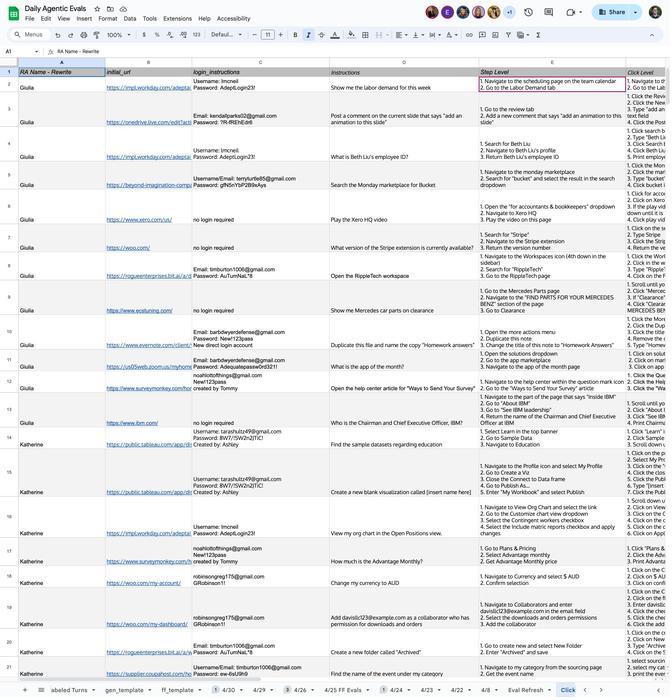 Task type: describe. For each thing, give the bounding box(es) containing it.
hide the menus (ctrl+shift+f) image
[[649, 31, 657, 39]]

Star checkbox
[[72, 0, 106, 432]]

decrease decimal places image
[[166, 31, 174, 39]]

Font size text field
[[262, 30, 275, 40]]

fill color image
[[347, 29, 357, 39]]

9 menu item from the left
[[195, 14, 214, 23]]

brandon victor image
[[427, 7, 438, 18]]

borders image
[[361, 29, 371, 40]]

increase font size (⌘+shift+period) image
[[277, 31, 285, 39]]

bold (⌘b) image
[[292, 31, 300, 39]]

name box (⌘ + j) element
[[2, 47, 41, 57]]

text color image
[[331, 29, 340, 39]]

Zoom text field
[[105, 29, 125, 41]]

italic (⌘i) image
[[305, 31, 313, 39]]

all sheets image
[[35, 683, 48, 697]]

create a filter image
[[505, 31, 513, 39]]

insert chart image
[[492, 31, 500, 39]]

giulia masi image
[[458, 7, 469, 18]]

7 menu item from the left
[[140, 14, 160, 23]]

quick sharing actions image
[[635, 12, 638, 24]]

undo (⌘z) image
[[54, 31, 62, 39]]

menu bar inside menu bar banner
[[22, 11, 254, 24]]

redo (⌘y) image
[[67, 31, 75, 39]]

last edit was seconds ago image
[[524, 7, 534, 17]]

stephanie aranda image
[[489, 7, 500, 18]]

menu bar banner
[[0, 0, 671, 697]]

Rename text field
[[22, 3, 91, 13]]

Font size field
[[261, 30, 278, 40]]

select merge type image
[[384, 29, 390, 32]]

strikethrough (⌘+shift+x) image
[[318, 31, 326, 39]]



Task type: locate. For each thing, give the bounding box(es) containing it.
insert comment (⌘+option+m) image
[[479, 31, 487, 39]]

increase decimal places image
[[179, 31, 187, 39]]

functions image
[[535, 29, 544, 40]]

decrease font size (⌘+shift+comma) image
[[251, 31, 259, 39]]

menu bar
[[22, 11, 254, 24]]

show all comments image
[[545, 8, 554, 17]]

Menus field
[[10, 29, 51, 40]]

share. adept ai labs. anyone in this group with the link can open image
[[599, 8, 607, 16]]

eesa khan image
[[442, 7, 454, 18]]

4 menu item from the left
[[73, 14, 95, 23]]

sheets home image
[[7, 6, 21, 21]]

8 menu item from the left
[[160, 14, 195, 23]]

Zoom field
[[104, 29, 134, 41]]

None text field
[[58, 47, 671, 57], [3, 48, 33, 55], [58, 47, 671, 57], [3, 48, 33, 55]]

1 menu item from the left
[[22, 14, 38, 23]]

application
[[0, 0, 671, 697]]

main toolbar
[[51, 0, 546, 477]]

scroll right image
[[598, 686, 605, 693]]

6 menu item from the left
[[121, 14, 140, 23]]

toolbar
[[5, 486, 51, 697], [557, 607, 612, 697], [34, 683, 630, 697]]

document status: saved to drive. image
[[119, 5, 128, 13]]

move image
[[106, 5, 115, 13]]

katherine seehafer image
[[473, 7, 485, 18]]

5 menu item from the left
[[95, 14, 121, 23]]

10 menu item from the left
[[214, 14, 254, 23]]

3 menu item from the left
[[55, 14, 73, 23]]

2 menu item from the left
[[38, 14, 55, 23]]

menu item
[[22, 14, 38, 23], [38, 14, 55, 23], [55, 14, 73, 23], [73, 14, 95, 23], [95, 14, 121, 23], [121, 14, 140, 23], [140, 14, 160, 23], [160, 14, 195, 23], [195, 14, 214, 23], [214, 14, 254, 23]]

font list. default (arial) selected. option
[[212, 29, 234, 40]]

paint format image
[[93, 31, 101, 39]]



Task type: vqa. For each thing, say whether or not it's contained in the screenshot.
'Scroll right' ICON
yes



